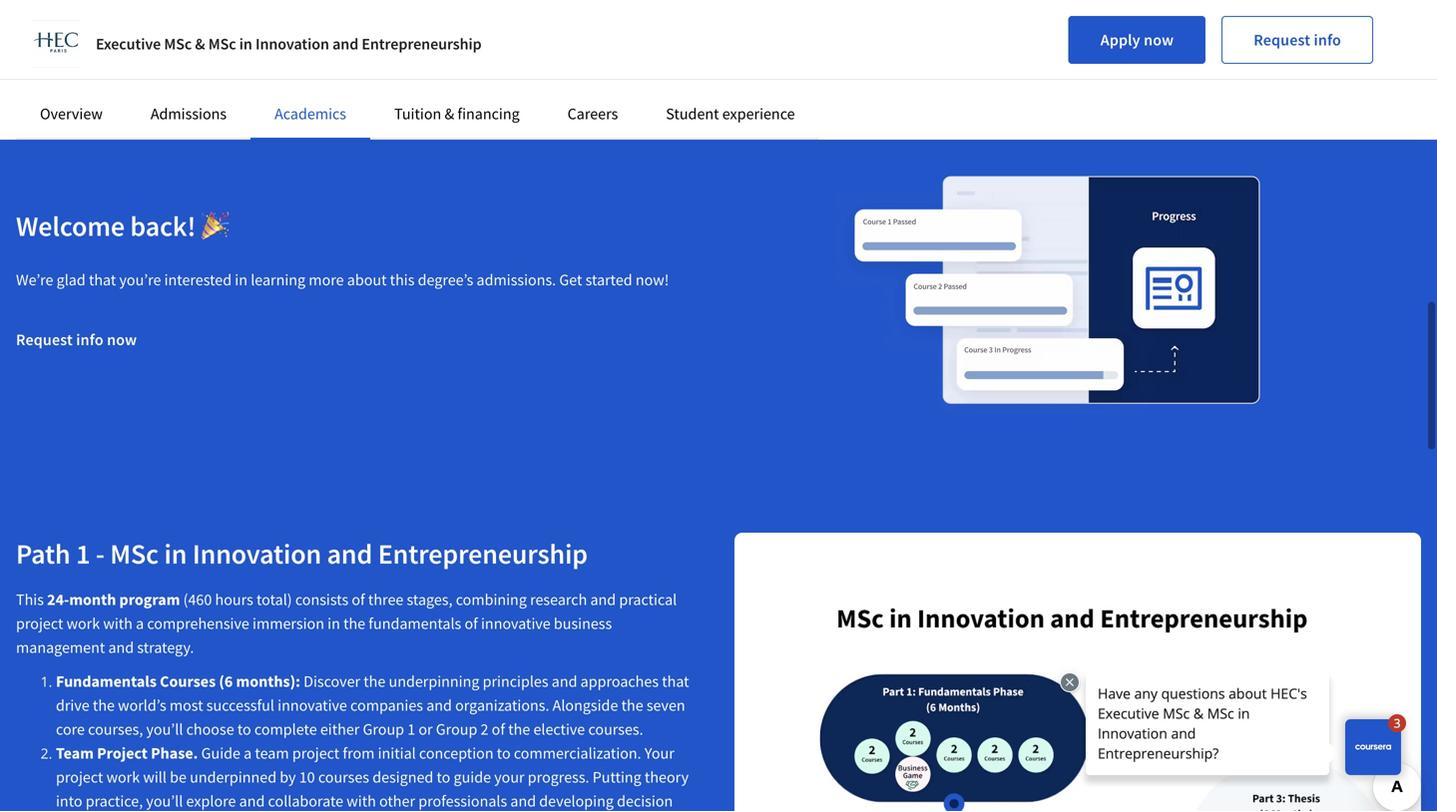 Task type: describe. For each thing, give the bounding box(es) containing it.
request info
[[1254, 30, 1342, 50]]

and up business
[[591, 590, 616, 610]]

request for request info
[[1254, 30, 1311, 50]]

0 vertical spatial 1
[[76, 536, 90, 571]]

1 horizontal spatial msc
[[164, 34, 192, 54]]

and down your
[[511, 792, 536, 812]]

progress.
[[528, 768, 590, 788]]

into
[[56, 792, 82, 812]]

2 horizontal spatial to
[[497, 744, 511, 764]]

student experience
[[666, 104, 795, 124]]

and up fundamentals
[[108, 638, 134, 658]]

we're
[[16, 270, 53, 290]]

student experience link
[[666, 104, 795, 124]]

overview link
[[40, 104, 103, 124]]

msc for -
[[110, 536, 159, 571]]

1 vertical spatial project
[[292, 744, 340, 764]]

phase.
[[151, 744, 198, 764]]

consists
[[295, 590, 349, 610]]

financing
[[458, 104, 520, 124]]

🎉
[[201, 209, 229, 244]]

0 horizontal spatial that
[[89, 270, 116, 290]]

admissions.
[[477, 270, 556, 290]]

1 horizontal spatial now
[[1144, 30, 1174, 50]]

fundamentals
[[56, 672, 157, 692]]

(6
[[219, 672, 233, 692]]

elective
[[534, 720, 585, 740]]

info for request info
[[1314, 30, 1342, 50]]

to inside discover the underpinning principles and approaches that drive the world's most successful innovative companies and organizations. alongside the seven core courses, you'll choose to complete either group 1 or group 2 of the elective courses.
[[237, 720, 251, 740]]

initial
[[378, 744, 416, 764]]

the down fundamentals
[[93, 696, 115, 716]]

(460
[[183, 590, 212, 610]]

the up companies
[[364, 672, 386, 692]]

project inside '(460 hours total) consists of three stages, combining research and practical project work with a comprehensive immersion in the fundamentals of innovative business management and strategy.'
[[16, 614, 63, 634]]

practical
[[619, 590, 677, 610]]

will
[[143, 768, 167, 788]]

courses
[[318, 768, 369, 788]]

embedded module image image
[[804, 143, 1313, 437]]

2
[[481, 720, 489, 740]]

careers link
[[568, 104, 618, 124]]

approaches
[[581, 672, 659, 692]]

24-
[[47, 590, 69, 610]]

of inside discover the underpinning principles and approaches that drive the world's most successful innovative companies and organizations. alongside the seven core courses, you'll choose to complete either group 1 or group 2 of the elective courses.
[[492, 720, 505, 740]]

started
[[586, 270, 633, 290]]

tuition & financing link
[[394, 104, 520, 124]]

entrepreneurship for path 1 - msc in innovation and entrepreneurship
[[378, 536, 588, 571]]

collaborate
[[268, 792, 344, 812]]

glad
[[57, 270, 86, 290]]

successful
[[206, 696, 274, 716]]

work inside '(460 hours total) consists of three stages, combining research and practical project work with a comprehensive immersion in the fundamentals of innovative business management and strategy.'
[[66, 614, 100, 634]]

10
[[299, 768, 315, 788]]

designed
[[373, 768, 434, 788]]

complete
[[254, 720, 317, 740]]

work inside guide a team project from initial conception to commercialization. your project work will be underpinned by 10 courses designed to guide your progress. putting theory into practice, you'll explore and collaborate with other professionals and developing decisi
[[106, 768, 140, 788]]

alongside
[[553, 696, 618, 716]]

team project phase.
[[56, 744, 201, 764]]

2 group from the left
[[436, 720, 478, 740]]

by
[[280, 768, 296, 788]]

entrepreneurship for executive msc & msc in innovation and entrepreneurship
[[362, 34, 482, 54]]

0 horizontal spatial &
[[195, 34, 205, 54]]

path
[[16, 536, 70, 571]]

a inside guide a team project from initial conception to commercialization. your project work will be underpinned by 10 courses designed to guide your progress. putting theory into practice, you'll explore and collaborate with other professionals and developing decisi
[[244, 744, 252, 764]]

0 vertical spatial of
[[352, 590, 365, 610]]

innovation for -
[[193, 536, 322, 571]]

this
[[16, 590, 44, 610]]

world's
[[118, 696, 166, 716]]

2 vertical spatial project
[[56, 768, 103, 788]]

more
[[309, 270, 344, 290]]

the down approaches
[[622, 696, 644, 716]]

other
[[379, 792, 415, 812]]

request info now
[[16, 330, 137, 350]]

theory
[[645, 768, 689, 788]]

explore
[[186, 792, 236, 812]]

principles
[[483, 672, 549, 692]]

drive
[[56, 696, 90, 716]]

1 vertical spatial &
[[445, 104, 454, 124]]

academics link
[[275, 104, 346, 124]]

apply now
[[1101, 30, 1174, 50]]

tuition & financing
[[394, 104, 520, 124]]

you'll inside guide a team project from initial conception to commercialization. your project work will be underpinned by 10 courses designed to guide your progress. putting theory into practice, you'll explore and collaborate with other professionals and developing decisi
[[146, 792, 183, 812]]

team
[[56, 744, 94, 764]]

core
[[56, 720, 85, 740]]

degree's
[[418, 270, 474, 290]]

business
[[554, 614, 612, 634]]

request info now button
[[0, 316, 153, 364]]

total)
[[257, 590, 292, 610]]

program
[[119, 590, 180, 610]]

months):
[[236, 672, 300, 692]]

discover the underpinning principles and approaches that drive the world's most successful innovative companies and organizations. alongside the seven core courses, you'll choose to complete either group 1 or group 2 of the elective courses.
[[56, 672, 689, 740]]

hours
[[215, 590, 253, 610]]

discover
[[304, 672, 360, 692]]

developing
[[539, 792, 614, 812]]

careers
[[568, 104, 618, 124]]

2 vertical spatial to
[[437, 768, 451, 788]]

project
[[97, 744, 148, 764]]

management
[[16, 638, 105, 658]]

1 inside discover the underpinning principles and approaches that drive the world's most successful innovative companies and organizations. alongside the seven core courses, you'll choose to complete either group 1 or group 2 of the elective courses.
[[408, 720, 416, 740]]

-
[[96, 536, 105, 571]]

practice,
[[86, 792, 143, 812]]

either
[[320, 720, 360, 740]]



Task type: vqa. For each thing, say whether or not it's contained in the screenshot.
the consists at the left
yes



Task type: locate. For each thing, give the bounding box(es) containing it.
innovative inside '(460 hours total) consists of three stages, combining research and practical project work with a comprehensive immersion in the fundamentals of innovative business management and strategy.'
[[481, 614, 551, 634]]

the down consists
[[344, 614, 366, 634]]

with
[[103, 614, 133, 634], [347, 792, 376, 812]]

conception
[[419, 744, 494, 764]]

you'll up phase.
[[146, 720, 183, 740]]

0 vertical spatial innovation
[[256, 34, 329, 54]]

1 horizontal spatial that
[[662, 672, 689, 692]]

be
[[170, 768, 187, 788]]

that
[[89, 270, 116, 290], [662, 672, 689, 692]]

with down courses
[[347, 792, 376, 812]]

work down month
[[66, 614, 100, 634]]

your
[[494, 768, 525, 788]]

back!
[[130, 209, 196, 244]]

interested
[[164, 270, 232, 290]]

1 vertical spatial that
[[662, 672, 689, 692]]

this
[[390, 270, 415, 290]]

hec paris logo image
[[32, 20, 80, 68]]

and down underpinned
[[239, 792, 265, 812]]

commercialization.
[[514, 744, 642, 764]]

1 vertical spatial you'll
[[146, 792, 183, 812]]

path 1 - msc in innovation and entrepreneurship
[[16, 536, 594, 571]]

msc right '-' on the bottom of the page
[[110, 536, 159, 571]]

1 vertical spatial to
[[497, 744, 511, 764]]

1 vertical spatial 1
[[408, 720, 416, 740]]

work down project
[[106, 768, 140, 788]]

0 vertical spatial &
[[195, 34, 205, 54]]

that inside discover the underpinning principles and approaches that drive the world's most successful innovative companies and organizations. alongside the seven core courses, you'll choose to complete either group 1 or group 2 of the elective courses.
[[662, 672, 689, 692]]

you'll
[[146, 720, 183, 740], [146, 792, 183, 812]]

this 24-month program
[[16, 590, 180, 610]]

1 vertical spatial innovative
[[278, 696, 347, 716]]

0 horizontal spatial now
[[107, 330, 137, 350]]

info
[[1314, 30, 1342, 50], [76, 330, 104, 350]]

1 horizontal spatial request
[[1254, 30, 1311, 50]]

innovation for &
[[256, 34, 329, 54]]

project down this
[[16, 614, 63, 634]]

0 vertical spatial a
[[136, 614, 144, 634]]

with down the this 24-month program
[[103, 614, 133, 634]]

to
[[237, 720, 251, 740], [497, 744, 511, 764], [437, 768, 451, 788]]

a left the 'team'
[[244, 744, 252, 764]]

to down "successful"
[[237, 720, 251, 740]]

professionals
[[419, 792, 507, 812]]

strategy.
[[137, 638, 194, 658]]

1 vertical spatial info
[[76, 330, 104, 350]]

or
[[419, 720, 433, 740]]

0 horizontal spatial work
[[66, 614, 100, 634]]

0 vertical spatial with
[[103, 614, 133, 634]]

overview
[[40, 104, 103, 124]]

0 vertical spatial now
[[1144, 30, 1174, 50]]

1 left or
[[408, 720, 416, 740]]

&
[[195, 34, 205, 54], [445, 104, 454, 124]]

0 horizontal spatial with
[[103, 614, 133, 634]]

(460 hours total) consists of three stages, combining research and practical project work with a comprehensive immersion in the fundamentals of innovative business management and strategy.
[[16, 590, 677, 658]]

guide
[[454, 768, 491, 788]]

organizations.
[[455, 696, 550, 716]]

1 horizontal spatial group
[[436, 720, 478, 740]]

a inside '(460 hours total) consists of three stages, combining research and practical project work with a comprehensive immersion in the fundamentals of innovative business management and strategy.'
[[136, 614, 144, 634]]

entrepreneurship up the combining
[[378, 536, 588, 571]]

msc right executive
[[164, 34, 192, 54]]

1 horizontal spatial a
[[244, 744, 252, 764]]

1 horizontal spatial &
[[445, 104, 454, 124]]

0 horizontal spatial info
[[76, 330, 104, 350]]

0 vertical spatial info
[[1314, 30, 1342, 50]]

2 vertical spatial of
[[492, 720, 505, 740]]

innovation up academics
[[256, 34, 329, 54]]

with inside '(460 hours total) consists of three stages, combining research and practical project work with a comprehensive immersion in the fundamentals of innovative business management and strategy.'
[[103, 614, 133, 634]]

1 vertical spatial work
[[106, 768, 140, 788]]

innovative
[[481, 614, 551, 634], [278, 696, 347, 716]]

to up your
[[497, 744, 511, 764]]

courses,
[[88, 720, 143, 740]]

group
[[363, 720, 404, 740], [436, 720, 478, 740]]

msc up admissions at the top
[[208, 34, 236, 54]]

and up consists
[[327, 536, 373, 571]]

entrepreneurship
[[362, 34, 482, 54], [378, 536, 588, 571]]

to down the conception
[[437, 768, 451, 788]]

and up academics
[[333, 34, 359, 54]]

1
[[76, 536, 90, 571], [408, 720, 416, 740]]

1 you'll from the top
[[146, 720, 183, 740]]

1 vertical spatial request
[[16, 330, 73, 350]]

that up seven
[[662, 672, 689, 692]]

admissions link
[[151, 104, 227, 124]]

0 vertical spatial you'll
[[146, 720, 183, 740]]

experience
[[723, 104, 795, 124]]

that right glad
[[89, 270, 116, 290]]

the down organizations. at the left
[[508, 720, 530, 740]]

of right 2
[[492, 720, 505, 740]]

2 horizontal spatial msc
[[208, 34, 236, 54]]

1 horizontal spatial info
[[1314, 30, 1342, 50]]

1 group from the left
[[363, 720, 404, 740]]

1 vertical spatial now
[[107, 330, 137, 350]]

student
[[666, 104, 719, 124]]

1 horizontal spatial innovative
[[481, 614, 551, 634]]

learning
[[251, 270, 306, 290]]

0 vertical spatial that
[[89, 270, 116, 290]]

underpinning
[[389, 672, 480, 692]]

apply
[[1101, 30, 1141, 50]]

innovative inside discover the underpinning principles and approaches that drive the world's most successful innovative companies and organizations. alongside the seven core courses, you'll choose to complete either group 1 or group 2 of the elective courses.
[[278, 696, 347, 716]]

0 vertical spatial work
[[66, 614, 100, 634]]

academics
[[275, 104, 346, 124]]

project down team
[[56, 768, 103, 788]]

a down the "program"
[[136, 614, 144, 634]]

group down companies
[[363, 720, 404, 740]]

0 vertical spatial innovative
[[481, 614, 551, 634]]

0 horizontal spatial to
[[237, 720, 251, 740]]

1 vertical spatial of
[[465, 614, 478, 634]]

group up the conception
[[436, 720, 478, 740]]

team
[[255, 744, 289, 764]]

0 horizontal spatial of
[[352, 590, 365, 610]]

you'll down will
[[146, 792, 183, 812]]

1 horizontal spatial of
[[465, 614, 478, 634]]

and up alongside
[[552, 672, 578, 692]]

2 horizontal spatial of
[[492, 720, 505, 740]]

combining
[[456, 590, 527, 610]]

month
[[69, 590, 116, 610]]

2 you'll from the top
[[146, 792, 183, 812]]

with inside guide a team project from initial conception to commercialization. your project work will be underpinned by 10 courses designed to guide your progress. putting theory into practice, you'll explore and collaborate with other professionals and developing decisi
[[347, 792, 376, 812]]

executive
[[96, 34, 161, 54]]

request
[[1254, 30, 1311, 50], [16, 330, 73, 350]]

0 horizontal spatial innovative
[[278, 696, 347, 716]]

1 horizontal spatial work
[[106, 768, 140, 788]]

companies
[[350, 696, 423, 716]]

admissions
[[151, 104, 227, 124]]

0 horizontal spatial msc
[[110, 536, 159, 571]]

0 vertical spatial entrepreneurship
[[362, 34, 482, 54]]

request info button
[[1222, 16, 1374, 64]]

msc for &
[[208, 34, 236, 54]]

putting
[[593, 768, 642, 788]]

innovation up total)
[[193, 536, 322, 571]]

of down the combining
[[465, 614, 478, 634]]

1 horizontal spatial with
[[347, 792, 376, 812]]

project up the 10 in the bottom of the page
[[292, 744, 340, 764]]

info for request info now
[[76, 330, 104, 350]]

and down 'underpinning'
[[427, 696, 452, 716]]

innovative down discover
[[278, 696, 347, 716]]

apply now button
[[1069, 16, 1206, 64]]

immersion
[[253, 614, 324, 634]]

three
[[368, 590, 404, 610]]

0 vertical spatial project
[[16, 614, 63, 634]]

fundamentals
[[369, 614, 462, 634]]

1 horizontal spatial to
[[437, 768, 451, 788]]

1 horizontal spatial 1
[[408, 720, 416, 740]]

you'll inside discover the underpinning principles and approaches that drive the world's most successful innovative companies and organizations. alongside the seven core courses, you'll choose to complete either group 1 or group 2 of the elective courses.
[[146, 720, 183, 740]]

0 vertical spatial to
[[237, 720, 251, 740]]

1 vertical spatial innovation
[[193, 536, 322, 571]]

request for request info now
[[16, 330, 73, 350]]

seven
[[647, 696, 686, 716]]

welcome
[[16, 209, 125, 244]]

a
[[136, 614, 144, 634], [244, 744, 252, 764]]

your
[[645, 744, 675, 764]]

most
[[170, 696, 203, 716]]

underpinned
[[190, 768, 277, 788]]

the inside '(460 hours total) consists of three stages, combining research and practical project work with a comprehensive immersion in the fundamentals of innovative business management and strategy.'
[[344, 614, 366, 634]]

0 vertical spatial request
[[1254, 30, 1311, 50]]

1 vertical spatial a
[[244, 744, 252, 764]]

1 vertical spatial entrepreneurship
[[378, 536, 588, 571]]

fundamentals courses (6 months):
[[56, 672, 304, 692]]

stages,
[[407, 590, 453, 610]]

now down you're
[[107, 330, 137, 350]]

in
[[239, 34, 252, 54], [235, 270, 248, 290], [164, 536, 187, 571], [328, 614, 340, 634]]

1 left '-' on the bottom of the page
[[76, 536, 90, 571]]

welcome back! 🎉
[[16, 209, 229, 244]]

0 horizontal spatial a
[[136, 614, 144, 634]]

of left three
[[352, 590, 365, 610]]

from
[[343, 744, 375, 764]]

now right apply
[[1144, 30, 1174, 50]]

0 horizontal spatial group
[[363, 720, 404, 740]]

& right tuition
[[445, 104, 454, 124]]

0 horizontal spatial request
[[16, 330, 73, 350]]

comprehensive
[[147, 614, 249, 634]]

entrepreneurship up tuition
[[362, 34, 482, 54]]

& up admissions link
[[195, 34, 205, 54]]

1 vertical spatial with
[[347, 792, 376, 812]]

in inside '(460 hours total) consists of three stages, combining research and practical project work with a comprehensive immersion in the fundamentals of innovative business management and strategy.'
[[328, 614, 340, 634]]

tuition
[[394, 104, 442, 124]]

get
[[559, 270, 582, 290]]

innovative down the combining
[[481, 614, 551, 634]]

0 horizontal spatial 1
[[76, 536, 90, 571]]

we're glad that you're interested in learning more about this degree's admissions. get started now!
[[16, 270, 669, 290]]

courses.
[[588, 720, 644, 740]]

the
[[344, 614, 366, 634], [364, 672, 386, 692], [93, 696, 115, 716], [622, 696, 644, 716], [508, 720, 530, 740]]

about
[[347, 270, 387, 290]]

research
[[530, 590, 587, 610]]

msc
[[164, 34, 192, 54], [208, 34, 236, 54], [110, 536, 159, 571]]



